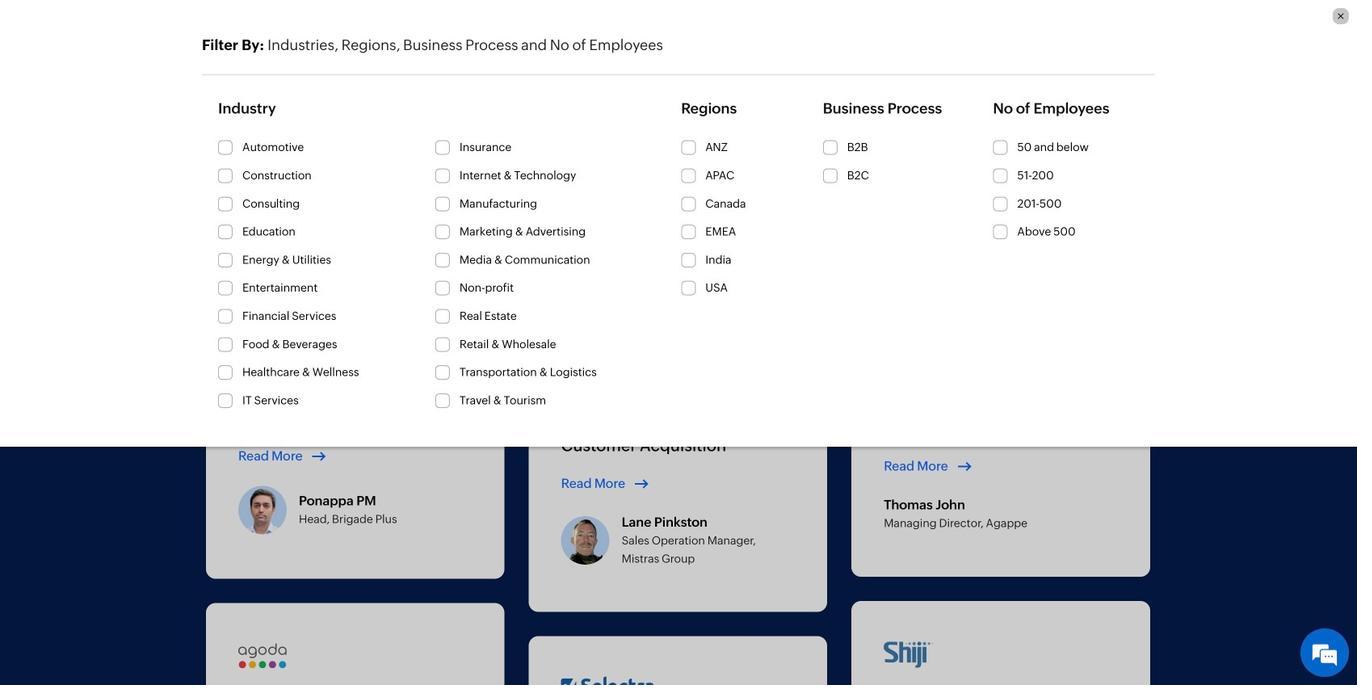 Task type: vqa. For each thing, say whether or not it's contained in the screenshot.
Greg Robinson Icon
yes



Task type: locate. For each thing, give the bounding box(es) containing it.
greg robinson image
[[1325, 8, 1353, 36]]



